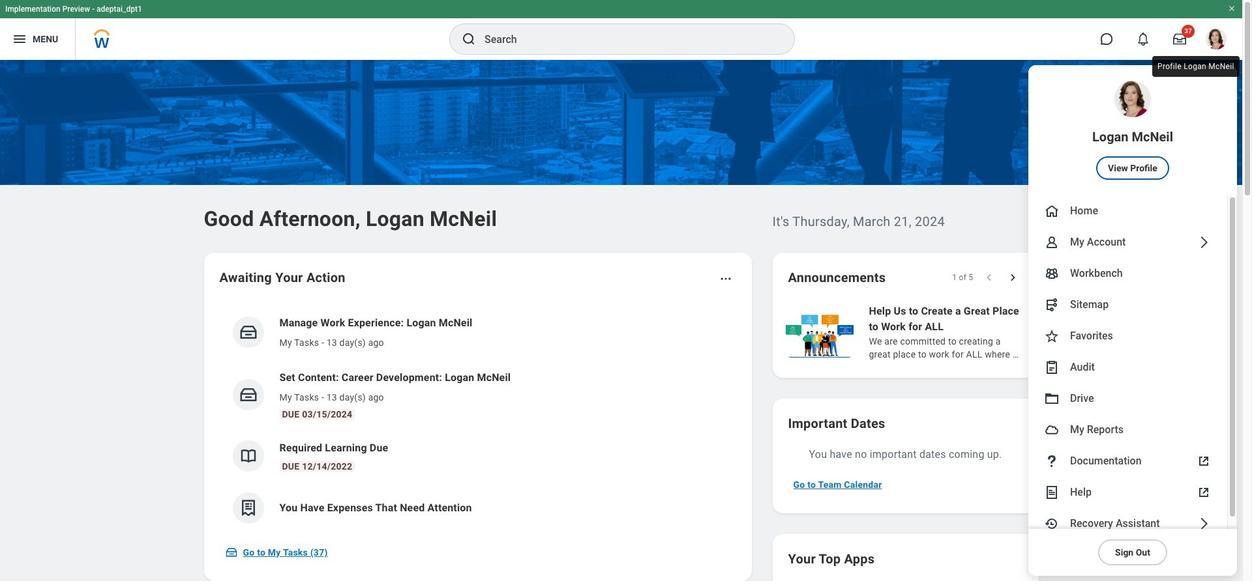 Task type: describe. For each thing, give the bounding box(es) containing it.
chevron left small image
[[983, 271, 996, 284]]

user image
[[1044, 235, 1060, 250]]

4 menu item from the top
[[1029, 258, 1228, 290]]

star image
[[1044, 329, 1060, 344]]

Search Workday  search field
[[485, 25, 768, 53]]

justify image
[[12, 31, 27, 47]]

ext link image
[[1196, 454, 1212, 470]]

time image
[[1044, 517, 1060, 532]]

endpoints image
[[1044, 297, 1060, 313]]

contact card matrix manager image
[[1044, 266, 1060, 282]]

notifications large image
[[1137, 33, 1150, 46]]

11 menu item from the top
[[1029, 477, 1228, 509]]

chevron right image
[[1196, 235, 1212, 250]]

paste image
[[1044, 360, 1060, 376]]

avatar image
[[1044, 423, 1060, 438]]

2 vertical spatial inbox image
[[225, 547, 238, 560]]

close environment banner image
[[1228, 5, 1236, 12]]

0 horizontal spatial list
[[219, 305, 736, 535]]

3 menu item from the top
[[1029, 227, 1228, 258]]

12 menu item from the top
[[1029, 509, 1228, 540]]

question image
[[1044, 454, 1060, 470]]

2 menu item from the top
[[1029, 196, 1228, 227]]

9 menu item from the top
[[1029, 415, 1228, 446]]

7 menu item from the top
[[1029, 352, 1228, 384]]

10 menu item from the top
[[1029, 446, 1228, 477]]

5 menu item from the top
[[1029, 290, 1228, 321]]

book open image
[[238, 447, 258, 466]]



Task type: locate. For each thing, give the bounding box(es) containing it.
8 menu item from the top
[[1029, 384, 1228, 415]]

logan mcneil image
[[1206, 29, 1227, 50]]

inbox large image
[[1173, 33, 1186, 46]]

folder open image
[[1044, 391, 1060, 407]]

document image
[[1044, 485, 1060, 501]]

tooltip
[[1150, 53, 1242, 80]]

banner
[[0, 0, 1243, 577]]

main content
[[0, 60, 1252, 582]]

status
[[952, 273, 973, 283]]

0 vertical spatial inbox image
[[238, 323, 258, 342]]

6 menu item from the top
[[1029, 321, 1228, 352]]

chevron right small image
[[1006, 271, 1019, 284]]

dashboard expenses image
[[238, 499, 258, 519]]

menu item
[[1029, 65, 1237, 196], [1029, 196, 1228, 227], [1029, 227, 1228, 258], [1029, 258, 1228, 290], [1029, 290, 1228, 321], [1029, 321, 1228, 352], [1029, 352, 1228, 384], [1029, 384, 1228, 415], [1029, 415, 1228, 446], [1029, 446, 1228, 477], [1029, 477, 1228, 509], [1029, 509, 1228, 540]]

chevron right image
[[1196, 517, 1212, 532]]

menu
[[1029, 65, 1237, 577]]

1 vertical spatial inbox image
[[238, 385, 258, 405]]

list
[[783, 303, 1252, 363], [219, 305, 736, 535]]

1 horizontal spatial list
[[783, 303, 1252, 363]]

search image
[[461, 31, 477, 47]]

home image
[[1044, 204, 1060, 219]]

inbox image
[[238, 323, 258, 342], [238, 385, 258, 405], [225, 547, 238, 560]]

ext link image
[[1196, 485, 1212, 501]]

1 menu item from the top
[[1029, 65, 1237, 196]]



Task type: vqa. For each thing, say whether or not it's contained in the screenshot.
location icon
no



